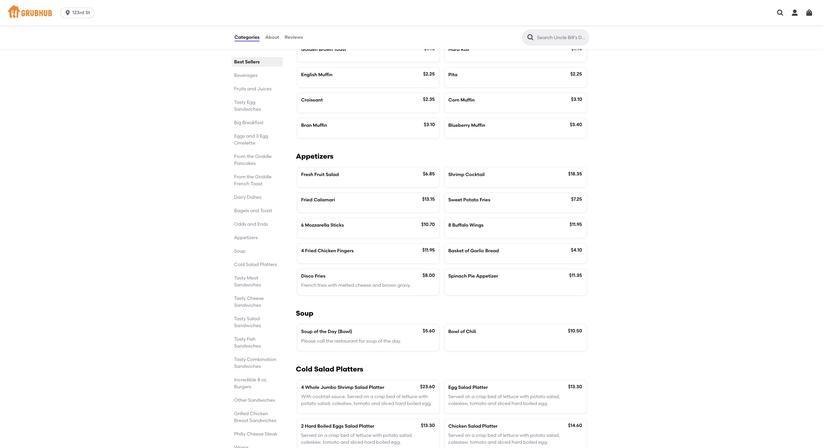 Task type: vqa. For each thing, say whether or not it's contained in the screenshot.


Task type: describe. For each thing, give the bounding box(es) containing it.
served for 2 hard boiled eggs salad platter
[[301, 433, 317, 438]]

omelette
[[234, 140, 255, 146]]

fries
[[318, 283, 327, 288]]

philly cheese steak
[[234, 431, 277, 437]]

$1.95 for golden brown toast
[[424, 46, 435, 51]]

a for egg salad platter
[[472, 394, 475, 400]]

bed inside 'with cocktail sauce. served on a crisp bed of lettuce with potato salad, coleslaw, tomato and sliced hard boiled egg.'
[[386, 394, 395, 400]]

dairy dishes
[[234, 195, 261, 200]]

$2.25 for pita
[[570, 71, 582, 77]]

blueberry muffin
[[448, 123, 485, 128]]

fresh fruit salad
[[301, 172, 339, 177]]

bed for chicken salad platter
[[488, 433, 496, 438]]

served on a crisp bed of lettuce with potato salad, coleslaw, tomato and sliced hard boiled egg. for chicken salad platter
[[448, 433, 560, 445]]

$11.35
[[569, 273, 582, 278]]

grilled chicken breast sandwiches
[[234, 411, 276, 424]]

on for 2 hard boiled eggs salad platter
[[318, 433, 323, 438]]

1 vertical spatial fried
[[305, 248, 317, 254]]

melted
[[338, 283, 354, 288]]

egg salad platter
[[448, 385, 488, 390]]

breast
[[234, 418, 248, 424]]

2 vertical spatial chicken
[[448, 424, 467, 429]]

4 for 4 whole jumbo shrimp salad platter
[[301, 385, 304, 390]]

123rd st button
[[60, 8, 97, 18]]

bread
[[485, 248, 499, 254]]

best sellers
[[234, 59, 260, 65]]

please
[[301, 338, 316, 344]]

burgers
[[234, 384, 251, 390]]

from the griddle pancakes
[[234, 154, 272, 166]]

0 horizontal spatial appetizers
[[234, 235, 258, 241]]

the inside from the griddle pancakes
[[247, 154, 254, 159]]

$3.10 for bran muffin
[[424, 122, 435, 128]]

$11.95 for 8 buffalo wings
[[570, 222, 582, 227]]

day
[[328, 329, 337, 335]]

sliced inside 'with cocktail sauce. served on a crisp bed of lettuce with potato salad, coleslaw, tomato and sliced hard boiled egg.'
[[381, 401, 394, 406]]

Search Uncle Bill's Diner search field
[[536, 34, 587, 41]]

categories
[[234, 34, 260, 40]]

tasty meat sandwiches
[[234, 275, 261, 288]]

sandwiches for cheese
[[234, 303, 261, 308]]

tasty salad sandwiches
[[234, 316, 261, 329]]

fruits and juices
[[234, 86, 272, 92]]

oz.
[[261, 377, 267, 383]]

muffin for bran muffin
[[313, 123, 327, 128]]

wings
[[470, 223, 484, 228]]

with for chicken salad platter
[[520, 433, 529, 438]]

appetizer
[[476, 273, 498, 279]]

fingers
[[337, 248, 354, 254]]

coleslaw, inside 'with cocktail sauce. served on a crisp bed of lettuce with potato salad, coleslaw, tomato and sliced hard boiled egg.'
[[332, 401, 353, 406]]

4 fried chicken fingers
[[301, 248, 354, 254]]

coleslaw, for chicken salad platter
[[448, 439, 469, 445]]

$13.30 for egg salad platter
[[568, 384, 582, 390]]

$3.40
[[570, 122, 582, 128]]

toast inside from the griddle french toast
[[250, 181, 262, 187]]

pancakes
[[234, 161, 256, 166]]

sweet
[[448, 197, 462, 203]]

fruit
[[314, 172, 325, 177]]

shrimp cocktail
[[448, 172, 485, 177]]

calamari
[[314, 197, 335, 203]]

1 svg image from the left
[[776, 9, 784, 17]]

soup
[[366, 338, 377, 344]]

bagels
[[234, 208, 249, 214]]

cocktail
[[465, 172, 485, 177]]

$18.35
[[568, 171, 582, 177]]

1 horizontal spatial platters
[[336, 365, 363, 373]]

potato inside 'with cocktail sauce. served on a crisp bed of lettuce with potato salad, coleslaw, tomato and sliced hard boiled egg.'
[[301, 401, 316, 406]]

muffin for english muffin
[[318, 72, 332, 77]]

served inside 'with cocktail sauce. served on a crisp bed of lettuce with potato salad, coleslaw, tomato and sliced hard boiled egg.'
[[347, 394, 362, 400]]

$11.95 for 4 fried chicken fingers
[[422, 247, 435, 253]]

fruits
[[234, 86, 246, 92]]

potato for 2 hard boiled eggs salad platter
[[383, 433, 398, 438]]

123rd st
[[72, 10, 90, 15]]

bowl
[[448, 329, 459, 335]]

cheese for sandwiches
[[247, 296, 264, 301]]

the left day
[[319, 329, 327, 335]]

2 svg image from the left
[[791, 9, 799, 17]]

please call the restaurant for soup of the day.
[[301, 338, 401, 344]]

muffin for corn muffin
[[461, 97, 475, 103]]

salad, for 2 hard boiled eggs salad platter
[[399, 433, 413, 438]]

egg. for chicken salad platter
[[538, 439, 548, 445]]

combination
[[247, 357, 276, 362]]

lettuce inside 'with cocktail sauce. served on a crisp bed of lettuce with potato salad, coleslaw, tomato and sliced hard boiled egg.'
[[402, 394, 417, 400]]

english muffin
[[301, 72, 332, 77]]

tomato for egg salad platter
[[470, 401, 487, 406]]

$23.60
[[420, 384, 435, 390]]

sticks
[[330, 223, 344, 228]]

search icon image
[[527, 34, 534, 41]]

(bowl)
[[338, 329, 352, 335]]

other sandwiches
[[234, 398, 275, 403]]

sliced for chicken salad platter
[[498, 439, 511, 445]]

chicken salad platter
[[448, 424, 498, 429]]

the inside from the griddle french toast
[[247, 174, 254, 180]]

0 vertical spatial fried
[[301, 197, 313, 203]]

steak
[[265, 431, 277, 437]]

0 horizontal spatial cold salad platters
[[234, 262, 277, 267]]

cocktail
[[313, 394, 330, 400]]

boiled
[[317, 424, 332, 429]]

1 horizontal spatial odds
[[296, 27, 314, 35]]

french fries with melted cheese and brown gravy.
[[301, 283, 411, 288]]

6
[[301, 223, 304, 228]]

served for chicken salad platter
[[448, 433, 464, 438]]

$10.70
[[421, 222, 435, 227]]

served on a crisp bed of lettuce with potato salad, coleslaw, tomato and sliced hard boiled egg. for egg salad platter
[[448, 394, 560, 406]]

coleslaw, for egg salad platter
[[448, 401, 469, 406]]

crisp for 2 hard boiled eggs salad platter
[[329, 433, 339, 438]]

fresh
[[301, 172, 313, 177]]

brown
[[319, 46, 333, 52]]

sandwiches up grilled chicken breast sandwiches
[[248, 398, 275, 403]]

meat
[[247, 275, 258, 281]]

sandwiches for salad
[[234, 323, 261, 329]]

and inside eggs and 3 egg omelette
[[246, 133, 255, 139]]

from the griddle french toast
[[234, 174, 272, 187]]

fried calamari
[[301, 197, 335, 203]]

0 horizontal spatial fries
[[315, 273, 325, 279]]

$2.25 for english muffin
[[423, 71, 435, 77]]

big breakfast
[[234, 120, 264, 126]]

egg inside tasty egg sandwiches
[[247, 100, 255, 105]]

tasty for tasty salad sandwiches
[[234, 316, 246, 322]]

soup of the day  (bowl)
[[301, 329, 352, 335]]

egg inside eggs and 3 egg omelette
[[260, 133, 268, 139]]

1 vertical spatial soup
[[296, 309, 313, 318]]

other
[[234, 398, 247, 403]]

sauce.
[[331, 394, 346, 400]]

lettuce for chicken salad platter
[[503, 433, 519, 438]]

with for egg salad platter
[[520, 394, 529, 400]]

2 hard boiled eggs salad platter
[[301, 424, 374, 429]]

bed for egg salad platter
[[488, 394, 496, 400]]

sandwiches inside grilled chicken breast sandwiches
[[249, 418, 276, 424]]

0 horizontal spatial shrimp
[[338, 385, 354, 390]]

8 buffalo wings
[[448, 223, 484, 228]]

blueberry
[[448, 123, 470, 128]]

about
[[265, 34, 279, 40]]

garlic
[[470, 248, 484, 254]]

spinach pie appetizer
[[448, 273, 498, 279]]

$14.60
[[568, 423, 582, 428]]

0 vertical spatial hard
[[448, 46, 460, 52]]

bed for 2 hard boiled eggs salad platter
[[340, 433, 349, 438]]

hard inside 'with cocktail sauce. served on a crisp bed of lettuce with potato salad, coleslaw, tomato and sliced hard boiled egg.'
[[395, 401, 406, 406]]

incredible
[[234, 377, 256, 383]]

1 vertical spatial ends
[[257, 221, 268, 227]]

brown
[[382, 283, 396, 288]]

mozzarella
[[305, 223, 329, 228]]

whole
[[305, 385, 319, 390]]



Task type: locate. For each thing, give the bounding box(es) containing it.
cold salad platters up jumbo
[[296, 365, 363, 373]]

coleslaw, down chicken salad platter at the right bottom of the page
[[448, 439, 469, 445]]

crisp
[[374, 394, 385, 400], [476, 394, 486, 400], [329, 433, 339, 438], [476, 433, 486, 438]]

tasty left meat
[[234, 275, 246, 281]]

sandwiches up philly cheese steak
[[249, 418, 276, 424]]

1 vertical spatial $13.30
[[421, 423, 435, 428]]

fish
[[247, 336, 255, 342]]

chicken inside grilled chicken breast sandwiches
[[250, 411, 268, 417]]

restaurant
[[334, 338, 358, 344]]

cold
[[234, 262, 245, 267], [296, 365, 312, 373]]

0 vertical spatial toast
[[334, 46, 346, 52]]

categories button
[[234, 26, 260, 49]]

sandwiches down meat
[[234, 282, 261, 288]]

$1.95 for hard roll
[[571, 46, 582, 51]]

1 vertical spatial fries
[[315, 273, 325, 279]]

lettuce for egg salad platter
[[503, 394, 519, 400]]

eggs right 'boiled'
[[333, 424, 344, 429]]

french inside from the griddle french toast
[[234, 181, 249, 187]]

and inside 'with cocktail sauce. served on a crisp bed of lettuce with potato salad, coleslaw, tomato and sliced hard boiled egg.'
[[371, 401, 380, 406]]

0 horizontal spatial svg image
[[64, 10, 71, 16]]

cold up tasty meat sandwiches
[[234, 262, 245, 267]]

appetizers up 'fruit'
[[296, 152, 333, 160]]

0 vertical spatial $13.30
[[568, 384, 582, 390]]

best
[[234, 59, 244, 65]]

$13.30 for 2 hard boiled eggs salad platter
[[421, 423, 435, 428]]

$2.35
[[423, 97, 435, 102]]

$4.10
[[571, 247, 582, 253]]

tasty for tasty meat sandwiches
[[234, 275, 246, 281]]

griddle for from the griddle pancakes
[[255, 154, 272, 159]]

sliced for 2 hard boiled eggs salad platter
[[350, 439, 363, 445]]

sliced
[[381, 401, 394, 406], [498, 401, 511, 406], [350, 439, 363, 445], [498, 439, 511, 445]]

0 vertical spatial 8
[[448, 223, 451, 228]]

shrimp left cocktail
[[448, 172, 464, 177]]

$13.30
[[568, 384, 582, 390], [421, 423, 435, 428]]

tasty for tasty egg sandwiches
[[234, 100, 246, 105]]

shrimp
[[448, 172, 464, 177], [338, 385, 354, 390]]

eggs up omelette
[[234, 133, 245, 139]]

tomato for chicken salad platter
[[470, 439, 487, 445]]

philly
[[234, 431, 246, 437]]

1 horizontal spatial cold
[[296, 365, 312, 373]]

odds
[[296, 27, 314, 35], [234, 221, 246, 227]]

the down the pancakes
[[247, 174, 254, 180]]

sandwiches up "big breakfast"
[[234, 106, 261, 112]]

salad, inside 'with cocktail sauce. served on a crisp bed of lettuce with potato salad, coleslaw, tomato and sliced hard boiled egg.'
[[317, 401, 331, 406]]

sandwiches for fish
[[234, 343, 261, 349]]

muffin right bran
[[313, 123, 327, 128]]

1 $1.95 from the left
[[424, 46, 435, 51]]

0 horizontal spatial $3.10
[[424, 122, 435, 128]]

sandwiches for meat
[[234, 282, 261, 288]]

sliced for egg salad platter
[[498, 401, 511, 406]]

sandwiches up fish
[[234, 323, 261, 329]]

muffin right the blueberry at top right
[[471, 123, 485, 128]]

muffin right corn
[[461, 97, 475, 103]]

basket of garlic bread
[[448, 248, 499, 254]]

crisp for egg salad platter
[[476, 394, 486, 400]]

0 vertical spatial 4
[[301, 248, 304, 254]]

1 horizontal spatial $2.25
[[570, 71, 582, 77]]

juices
[[257, 86, 272, 92]]

0 vertical spatial $3.10
[[571, 97, 582, 102]]

crisp inside 'with cocktail sauce. served on a crisp bed of lettuce with potato salad, coleslaw, tomato and sliced hard boiled egg.'
[[374, 394, 385, 400]]

tasty for tasty combination sandwiches
[[234, 357, 246, 362]]

fried up disco fries
[[305, 248, 317, 254]]

call
[[317, 338, 325, 344]]

1 horizontal spatial chicken
[[318, 248, 336, 254]]

0 vertical spatial eggs
[[234, 133, 245, 139]]

day.
[[392, 338, 401, 344]]

4 for 4 fried chicken fingers
[[301, 248, 304, 254]]

roll
[[461, 46, 469, 52]]

svg image
[[805, 9, 813, 17], [64, 10, 71, 16]]

eggs inside eggs and 3 egg omelette
[[234, 133, 245, 139]]

a for 2 hard boiled eggs salad platter
[[324, 433, 327, 438]]

$8.00
[[423, 273, 435, 278]]

hard for egg salad platter
[[512, 401, 522, 406]]

on down chicken salad platter at the right bottom of the page
[[465, 433, 470, 438]]

2 horizontal spatial chicken
[[448, 424, 467, 429]]

1 vertical spatial cold
[[296, 365, 312, 373]]

egg. inside 'with cocktail sauce. served on a crisp bed of lettuce with potato salad, coleslaw, tomato and sliced hard boiled egg.'
[[422, 401, 432, 406]]

basket
[[448, 248, 464, 254]]

tasty inside tasty salad sandwiches
[[234, 316, 246, 322]]

muffin for blueberry muffin
[[471, 123, 485, 128]]

on down egg salad platter
[[465, 394, 470, 400]]

eggs
[[234, 133, 245, 139], [333, 424, 344, 429]]

0 vertical spatial egg
[[247, 100, 255, 105]]

1 vertical spatial hard
[[305, 424, 316, 429]]

0 vertical spatial odds
[[296, 27, 314, 35]]

sandwiches
[[234, 106, 261, 112], [234, 282, 261, 288], [234, 303, 261, 308], [234, 323, 261, 329], [234, 343, 261, 349], [234, 364, 261, 369], [248, 398, 275, 403], [249, 418, 276, 424]]

1 vertical spatial shrimp
[[338, 385, 354, 390]]

0 vertical spatial french
[[234, 181, 249, 187]]

boiled for egg salad platter
[[523, 401, 537, 406]]

eggs and 3 egg omelette
[[234, 133, 268, 146]]

with cocktail sauce. served on a crisp bed of lettuce with potato salad, coleslaw, tomato and sliced hard boiled egg.
[[301, 394, 432, 406]]

1 horizontal spatial svg image
[[805, 9, 813, 17]]

0 horizontal spatial ends
[[257, 221, 268, 227]]

a for chicken salad platter
[[472, 433, 475, 438]]

$1.95
[[424, 46, 435, 51], [571, 46, 582, 51]]

$3.10 for corn muffin
[[571, 97, 582, 102]]

0 horizontal spatial odds and ends
[[234, 221, 268, 227]]

$11.95 up $4.10
[[570, 222, 582, 227]]

svg image
[[776, 9, 784, 17], [791, 9, 799, 17]]

1 $2.25 from the left
[[423, 71, 435, 77]]

0 vertical spatial odds and ends
[[296, 27, 348, 35]]

tomato inside 'with cocktail sauce. served on a crisp bed of lettuce with potato salad, coleslaw, tomato and sliced hard boiled egg.'
[[354, 401, 370, 406]]

0 horizontal spatial eggs
[[234, 133, 245, 139]]

odds and ends
[[296, 27, 348, 35], [234, 221, 268, 227]]

ends down the bagels and toast
[[257, 221, 268, 227]]

$7.25
[[571, 196, 582, 202]]

1 vertical spatial egg
[[260, 133, 268, 139]]

toast down dishes
[[260, 208, 272, 214]]

boiled inside 'with cocktail sauce. served on a crisp bed of lettuce with potato salad, coleslaw, tomato and sliced hard boiled egg.'
[[407, 401, 421, 406]]

odds down bagels
[[234, 221, 246, 227]]

tasty inside tasty combination sandwiches
[[234, 357, 246, 362]]

coleslaw,
[[332, 401, 353, 406], [448, 401, 469, 406], [301, 439, 322, 445], [448, 439, 469, 445]]

bran muffin
[[301, 123, 327, 128]]

platters up tasty meat sandwiches
[[260, 262, 277, 267]]

1 horizontal spatial fries
[[480, 197, 490, 203]]

griddle
[[255, 154, 272, 159], [255, 174, 272, 180]]

2 $1.95 from the left
[[571, 46, 582, 51]]

egg right the $23.60
[[448, 385, 457, 390]]

a inside 'with cocktail sauce. served on a crisp bed of lettuce with potato salad, coleslaw, tomato and sliced hard boiled egg.'
[[370, 394, 373, 400]]

2 griddle from the top
[[255, 174, 272, 180]]

tomato down 'boiled'
[[323, 439, 339, 445]]

0 vertical spatial fries
[[480, 197, 490, 203]]

1 vertical spatial platters
[[336, 365, 363, 373]]

main navigation navigation
[[0, 0, 823, 26]]

beverages
[[234, 73, 258, 78]]

egg right 3
[[260, 133, 268, 139]]

coleslaw, down 2
[[301, 439, 322, 445]]

0 horizontal spatial french
[[234, 181, 249, 187]]

a
[[370, 394, 373, 400], [472, 394, 475, 400], [324, 433, 327, 438], [472, 433, 475, 438]]

2
[[301, 424, 304, 429]]

toast for and
[[260, 208, 272, 214]]

6 mozzarella sticks
[[301, 223, 344, 228]]

hard for chicken salad platter
[[512, 439, 522, 445]]

dishes
[[247, 195, 261, 200]]

the up the pancakes
[[247, 154, 254, 159]]

a down 'boiled'
[[324, 433, 327, 438]]

$1.95 left hard roll
[[424, 46, 435, 51]]

egg. for egg salad platter
[[538, 401, 548, 406]]

salad inside tasty salad sandwiches
[[247, 316, 260, 322]]

$6.85
[[423, 171, 435, 177]]

reviews
[[285, 34, 303, 40]]

muffin
[[318, 72, 332, 77], [461, 97, 475, 103], [313, 123, 327, 128], [471, 123, 485, 128]]

1 tasty from the top
[[234, 100, 246, 105]]

boiled
[[407, 401, 421, 406], [523, 401, 537, 406], [376, 439, 390, 445], [523, 439, 537, 445]]

fries
[[480, 197, 490, 203], [315, 273, 325, 279]]

tasty down the fruits
[[234, 100, 246, 105]]

toast up dishes
[[250, 181, 262, 187]]

0 horizontal spatial platters
[[260, 262, 277, 267]]

tomato down chicken salad platter at the right bottom of the page
[[470, 439, 487, 445]]

1 from from the top
[[234, 154, 246, 159]]

1 horizontal spatial $1.95
[[571, 46, 582, 51]]

1 horizontal spatial 8
[[448, 223, 451, 228]]

of inside 'with cocktail sauce. served on a crisp bed of lettuce with potato salad, coleslaw, tomato and sliced hard boiled egg.'
[[396, 394, 401, 400]]

tomato for 2 hard boiled eggs salad platter
[[323, 439, 339, 445]]

2 4 from the top
[[301, 385, 304, 390]]

sandwiches down fish
[[234, 343, 261, 349]]

0 horizontal spatial $11.95
[[422, 247, 435, 253]]

boiled for 2 hard boiled eggs salad platter
[[376, 439, 390, 445]]

golden brown toast
[[301, 46, 346, 52]]

from up the pancakes
[[234, 154, 246, 159]]

grilled
[[234, 411, 249, 417]]

croissant
[[301, 97, 323, 103]]

the right call
[[326, 338, 333, 344]]

served on a crisp bed of lettuce with potato salad, coleslaw, tomato and sliced hard boiled egg. for 2 hard boiled eggs salad platter
[[301, 433, 413, 445]]

8 left oz.
[[257, 377, 260, 383]]

tasty for tasty cheese sandwiches
[[234, 296, 246, 301]]

incredible 8 oz. burgers
[[234, 377, 267, 390]]

on down 'boiled'
[[318, 433, 323, 438]]

1 vertical spatial 4
[[301, 385, 304, 390]]

1 horizontal spatial shrimp
[[448, 172, 464, 177]]

coleslaw, down egg salad platter
[[448, 401, 469, 406]]

$11.95 up $8.00
[[422, 247, 435, 253]]

2 vertical spatial soup
[[301, 329, 313, 335]]

hard right 2
[[305, 424, 316, 429]]

2 vertical spatial egg
[[448, 385, 457, 390]]

cheese inside tasty cheese sandwiches
[[247, 296, 264, 301]]

on for egg salad platter
[[465, 394, 470, 400]]

1 horizontal spatial egg
[[260, 133, 268, 139]]

griddle up the pancakes
[[255, 154, 272, 159]]

1 horizontal spatial cold salad platters
[[296, 365, 363, 373]]

served on a crisp bed of lettuce with potato salad, coleslaw, tomato and sliced hard boiled egg.
[[448, 394, 560, 406], [301, 433, 413, 445], [448, 433, 560, 445]]

sandwiches inside tasty cheese sandwiches
[[234, 303, 261, 308]]

appetizers down bagels
[[234, 235, 258, 241]]

0 vertical spatial cold
[[234, 262, 245, 267]]

1 4 from the top
[[301, 248, 304, 254]]

toast for brown
[[334, 46, 346, 52]]

2 tasty from the top
[[234, 275, 246, 281]]

lettuce for 2 hard boiled eggs salad platter
[[356, 433, 371, 438]]

french up dairy
[[234, 181, 249, 187]]

8 inside incredible 8 oz. burgers
[[257, 377, 260, 383]]

egg. for 2 hard boiled eggs salad platter
[[391, 439, 401, 445]]

sandwiches for combination
[[234, 364, 261, 369]]

fries up fries
[[315, 273, 325, 279]]

4 left whole
[[301, 385, 304, 390]]

1 horizontal spatial appetizers
[[296, 152, 333, 160]]

0 horizontal spatial $2.25
[[423, 71, 435, 77]]

odds and ends up golden brown toast
[[296, 27, 348, 35]]

cheese
[[247, 296, 264, 301], [247, 431, 264, 437]]

1 vertical spatial chicken
[[250, 411, 268, 417]]

1 vertical spatial odds and ends
[[234, 221, 268, 227]]

platters up 4 whole jumbo shrimp salad platter
[[336, 365, 363, 373]]

1 vertical spatial $3.10
[[424, 122, 435, 128]]

tasty down tasty meat sandwiches
[[234, 296, 246, 301]]

tasty inside tasty meat sandwiches
[[234, 275, 246, 281]]

2 $2.25 from the left
[[570, 71, 582, 77]]

ends up brown
[[331, 27, 348, 35]]

pita
[[448, 72, 457, 77]]

tasty left fish
[[234, 336, 246, 342]]

cheese for steak
[[247, 431, 264, 437]]

from for from the griddle pancakes
[[234, 154, 246, 159]]

for
[[359, 338, 365, 344]]

odds and ends down the bagels and toast
[[234, 221, 268, 227]]

served down 4 whole jumbo shrimp salad platter
[[347, 394, 362, 400]]

egg
[[247, 100, 255, 105], [260, 133, 268, 139], [448, 385, 457, 390]]

svg image inside the 123rd st button
[[64, 10, 71, 16]]

0 horizontal spatial odds
[[234, 221, 246, 227]]

tasty down "tasty fish sandwiches"
[[234, 357, 246, 362]]

2 horizontal spatial egg
[[448, 385, 457, 390]]

1 horizontal spatial svg image
[[791, 9, 799, 17]]

4 whole jumbo shrimp salad platter
[[301, 385, 384, 390]]

1 horizontal spatial $11.95
[[570, 222, 582, 227]]

platters
[[260, 262, 277, 267], [336, 365, 363, 373]]

a down chicken salad platter at the right bottom of the page
[[472, 433, 475, 438]]

0 vertical spatial chicken
[[318, 248, 336, 254]]

tomato down 4 whole jumbo shrimp salad platter
[[354, 401, 370, 406]]

0 vertical spatial griddle
[[255, 154, 272, 159]]

sandwiches up tasty salad sandwiches
[[234, 303, 261, 308]]

salad, for chicken salad platter
[[546, 433, 560, 438]]

french down "disco"
[[301, 283, 316, 288]]

english
[[301, 72, 317, 77]]

cheese right the 'philly'
[[247, 431, 264, 437]]

served for egg salad platter
[[448, 394, 464, 400]]

cold salad platters up meat
[[234, 262, 277, 267]]

tasty egg sandwiches
[[234, 100, 261, 112]]

4
[[301, 248, 304, 254], [301, 385, 304, 390]]

with inside 'with cocktail sauce. served on a crisp bed of lettuce with potato salad, coleslaw, tomato and sliced hard boiled egg.'
[[419, 394, 428, 400]]

gravy.
[[397, 283, 411, 288]]

toast right brown
[[334, 46, 346, 52]]

1 vertical spatial appetizers
[[234, 235, 258, 241]]

tasty inside "tasty fish sandwiches"
[[234, 336, 246, 342]]

from inside from the griddle pancakes
[[234, 154, 246, 159]]

$10.50
[[568, 328, 582, 334]]

on for chicken salad platter
[[465, 433, 470, 438]]

platter
[[369, 385, 384, 390], [472, 385, 488, 390], [359, 424, 374, 429], [482, 424, 498, 429]]

potato for egg salad platter
[[530, 394, 545, 400]]

0 vertical spatial platters
[[260, 262, 277, 267]]

cheese
[[355, 283, 371, 288]]

reviews button
[[284, 26, 303, 49]]

1 horizontal spatial $3.10
[[571, 97, 582, 102]]

1 horizontal spatial hard
[[448, 46, 460, 52]]

from down the pancakes
[[234, 174, 246, 180]]

fries right the potato
[[480, 197, 490, 203]]

griddle inside from the griddle pancakes
[[255, 154, 272, 159]]

tasty down tasty cheese sandwiches at the left bottom of the page
[[234, 316, 246, 322]]

0 vertical spatial from
[[234, 154, 246, 159]]

1 vertical spatial cheese
[[247, 431, 264, 437]]

$1.95 down search uncle bill's diner search box
[[571, 46, 582, 51]]

4 tasty from the top
[[234, 316, 246, 322]]

boiled for chicken salad platter
[[523, 439, 537, 445]]

0 vertical spatial appetizers
[[296, 152, 333, 160]]

1 horizontal spatial eggs
[[333, 424, 344, 429]]

0 horizontal spatial cold
[[234, 262, 245, 267]]

griddle inside from the griddle french toast
[[255, 174, 272, 180]]

0 horizontal spatial 8
[[257, 377, 260, 383]]

a down egg salad platter
[[472, 394, 475, 400]]

1 vertical spatial french
[[301, 283, 316, 288]]

2 vertical spatial toast
[[260, 208, 272, 214]]

tasty combination sandwiches
[[234, 357, 276, 369]]

1 vertical spatial toast
[[250, 181, 262, 187]]

1 griddle from the top
[[255, 154, 272, 159]]

0 vertical spatial cheese
[[247, 296, 264, 301]]

$11.95
[[570, 222, 582, 227], [422, 247, 435, 253]]

sandwiches for egg
[[234, 106, 261, 112]]

from for from the griddle french toast
[[234, 174, 246, 180]]

tasty for tasty fish sandwiches
[[234, 336, 246, 342]]

1 vertical spatial $11.95
[[422, 247, 435, 253]]

cold salad platters
[[234, 262, 277, 267], [296, 365, 363, 373]]

with for 2 hard boiled eggs salad platter
[[373, 433, 382, 438]]

sandwiches inside tasty combination sandwiches
[[234, 364, 261, 369]]

1 horizontal spatial french
[[301, 283, 316, 288]]

0 horizontal spatial egg
[[247, 100, 255, 105]]

crisp for chicken salad platter
[[476, 433, 486, 438]]

1 vertical spatial 8
[[257, 377, 260, 383]]

8
[[448, 223, 451, 228], [257, 377, 260, 383]]

1 vertical spatial eggs
[[333, 424, 344, 429]]

chicken
[[318, 248, 336, 254], [250, 411, 268, 417], [448, 424, 467, 429]]

sandwiches up incredible
[[234, 364, 261, 369]]

a down 4 whole jumbo shrimp salad platter
[[370, 394, 373, 400]]

0 vertical spatial cold salad platters
[[234, 262, 277, 267]]

3 tasty from the top
[[234, 296, 246, 301]]

pie
[[468, 273, 475, 279]]

griddle for from the griddle french toast
[[255, 174, 272, 180]]

1 vertical spatial cold salad platters
[[296, 365, 363, 373]]

5 tasty from the top
[[234, 336, 246, 342]]

sweet potato fries
[[448, 197, 490, 203]]

0 horizontal spatial svg image
[[776, 9, 784, 17]]

with
[[301, 394, 311, 400]]

st
[[85, 10, 90, 15]]

0 vertical spatial shrimp
[[448, 172, 464, 177]]

8 left buffalo
[[448, 223, 451, 228]]

corn muffin
[[448, 97, 475, 103]]

tasty cheese sandwiches
[[234, 296, 264, 308]]

from inside from the griddle french toast
[[234, 174, 246, 180]]

$3.10 down $2.35 on the right top of the page
[[424, 122, 435, 128]]

cheese down tasty meat sandwiches
[[247, 296, 264, 301]]

hard
[[448, 46, 460, 52], [305, 424, 316, 429]]

1 horizontal spatial odds and ends
[[296, 27, 348, 35]]

tomato
[[354, 401, 370, 406], [470, 401, 487, 406], [323, 439, 339, 445], [470, 439, 487, 445]]

1 vertical spatial from
[[234, 174, 246, 180]]

cold up whole
[[296, 365, 312, 373]]

muffin right english
[[318, 72, 332, 77]]

tasty inside tasty cheese sandwiches
[[234, 296, 246, 301]]

hard left roll in the top right of the page
[[448, 46, 460, 52]]

4 down 6
[[301, 248, 304, 254]]

the left day.
[[383, 338, 391, 344]]

2 from from the top
[[234, 174, 246, 180]]

1 vertical spatial griddle
[[255, 174, 272, 180]]

coleslaw, for 2 hard boiled eggs salad platter
[[301, 439, 322, 445]]

1 vertical spatial odds
[[234, 221, 246, 227]]

0 horizontal spatial $13.30
[[421, 423, 435, 428]]

shrimp up sauce.
[[338, 385, 354, 390]]

fried left calamari on the left top of the page
[[301, 197, 313, 203]]

odds up golden
[[296, 27, 314, 35]]

potato for chicken salad platter
[[530, 433, 545, 438]]

0 horizontal spatial chicken
[[250, 411, 268, 417]]

0 vertical spatial ends
[[331, 27, 348, 35]]

6 tasty from the top
[[234, 357, 246, 362]]

$3.10 up $3.40
[[571, 97, 582, 102]]

tomato down egg salad platter
[[470, 401, 487, 406]]

1 horizontal spatial $13.30
[[568, 384, 582, 390]]

tasty inside tasty egg sandwiches
[[234, 100, 246, 105]]

1 horizontal spatial ends
[[331, 27, 348, 35]]

0 horizontal spatial hard
[[305, 424, 316, 429]]

egg down fruits and juices
[[247, 100, 255, 105]]

$5.60
[[423, 328, 435, 334]]

served down 2
[[301, 433, 317, 438]]

hard for 2 hard boiled eggs salad platter
[[364, 439, 375, 445]]

bagels and toast
[[234, 208, 272, 214]]

0 vertical spatial $11.95
[[570, 222, 582, 227]]

on inside 'with cocktail sauce. served on a crisp bed of lettuce with potato salad, coleslaw, tomato and sliced hard boiled egg.'
[[364, 394, 369, 400]]

served down chicken salad platter at the right bottom of the page
[[448, 433, 464, 438]]

on down 4 whole jumbo shrimp salad platter
[[364, 394, 369, 400]]

0 horizontal spatial $1.95
[[424, 46, 435, 51]]

3
[[256, 133, 259, 139]]

lettuce
[[402, 394, 417, 400], [503, 394, 519, 400], [356, 433, 371, 438], [503, 433, 519, 438]]

salad, for egg salad platter
[[546, 394, 560, 400]]

disco fries
[[301, 273, 325, 279]]

coleslaw, down sauce.
[[332, 401, 353, 406]]

griddle down from the griddle pancakes
[[255, 174, 272, 180]]

served down egg salad platter
[[448, 394, 464, 400]]

0 vertical spatial soup
[[234, 248, 246, 254]]



